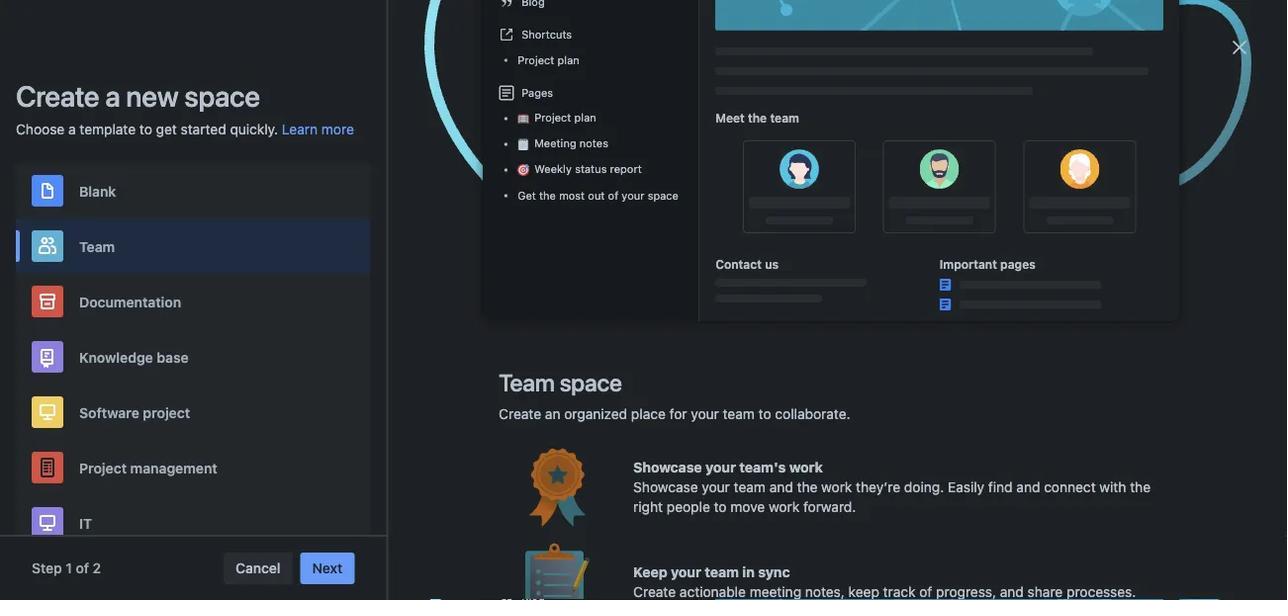 Task type: locate. For each thing, give the bounding box(es) containing it.
2 edited from the top
[[969, 258, 1005, 272]]

2 horizontal spatial and
[[1016, 479, 1040, 496]]

invite people
[[633, 50, 717, 67]]

blog
[[349, 337, 382, 356]]

meet
[[715, 111, 744, 125]]

people down day
[[672, 50, 717, 67]]

bob builder
[[731, 218, 796, 232], [731, 259, 796, 272], [731, 299, 796, 313], [75, 370, 149, 386]]

apps button
[[482, 43, 542, 75]]

team for team space create an organized place for your team to collaborate.
[[498, 369, 554, 397]]

1 vertical spatial drafts
[[75, 235, 114, 251]]

create left an
[[498, 406, 541, 423]]

0 horizontal spatial drafts
[[75, 235, 114, 251]]

recent
[[75, 164, 120, 180]]

forward.
[[803, 499, 856, 516]]

and
[[445, 7, 470, 24], [769, 479, 793, 496], [1016, 479, 1040, 496]]

you up important
[[945, 218, 966, 232]]

1 vertical spatial team
[[498, 369, 554, 397]]

it
[[79, 515, 92, 532]]

1 vertical spatial you
[[945, 258, 966, 272]]

2 2023 from the top
[[1077, 299, 1106, 313]]

1 you from the top
[[945, 218, 966, 232]]

you edited 10 minutes ago
[[945, 218, 1093, 232]]

1 vertical spatial to
[[758, 406, 771, 423]]

2 october from the top
[[1008, 299, 1054, 313]]

draft
[[477, 219, 514, 232], [465, 260, 503, 273]]

0 vertical spatial showcase
[[633, 460, 702, 476]]

1 vertical spatial people
[[666, 499, 710, 516]]

team up the team's
[[722, 406, 754, 423]]

to left collaborate.
[[758, 406, 771, 423]]

2 horizontal spatial to
[[758, 406, 771, 423]]

notes
[[579, 137, 608, 150]]

1 horizontal spatial drafts
[[301, 107, 349, 121]]

showcase
[[633, 460, 702, 476], [633, 479, 698, 496]]

2 vertical spatial work
[[768, 499, 799, 516]]

set
[[383, 7, 405, 24]]

report
[[610, 163, 642, 176]]

team inside button
[[79, 238, 115, 255]]

project plan up meeting notes
[[534, 111, 596, 124]]

your right "for"
[[691, 406, 719, 423]]

edited left 10
[[969, 218, 1005, 232]]

create up choose
[[16, 79, 99, 113]]

important pages
[[939, 257, 1035, 271]]

and down the team's
[[769, 479, 793, 496]]

0 horizontal spatial in
[[640, 7, 652, 24]]

project up meeting
[[534, 111, 571, 124]]

overview
[[75, 128, 135, 144]]

compact list image
[[1232, 139, 1256, 163]]

create a new space dialog
[[0, 0, 1287, 601]]

2 vertical spatial you
[[945, 299, 966, 313]]

1 vertical spatial project plan
[[534, 111, 596, 124]]

project down the "shortcuts"
[[517, 54, 554, 67]]

meeting
[[534, 137, 576, 150]]

software
[[79, 404, 139, 421]]

team right meet
[[770, 111, 799, 125]]

0 vertical spatial october
[[1008, 258, 1054, 272]]

copy
[[349, 256, 388, 275]]

october down pages
[[1008, 299, 1054, 313]]

project inside 'button'
[[79, 460, 127, 476]]

1 vertical spatial you edited october 19, 2023
[[945, 299, 1106, 313]]

you edited october 19, 2023
[[945, 258, 1106, 272], [945, 299, 1106, 313]]

connect
[[1044, 479, 1096, 496]]

place
[[631, 406, 665, 423]]

people right right
[[666, 499, 710, 516]]

going
[[349, 215, 393, 234]]

find
[[988, 479, 1012, 496]]

collaborate.
[[775, 406, 850, 423]]

project
[[517, 54, 554, 67], [534, 111, 571, 124], [79, 460, 127, 476]]

cards image
[[1177, 139, 1200, 163]]

edited for copy of hello!
[[969, 258, 1005, 272]]

search image
[[919, 51, 935, 67]]

project management
[[79, 460, 217, 476]]

status
[[575, 163, 607, 176]]

:notepad_spiral: image
[[517, 139, 529, 151]]

the
[[748, 111, 767, 125], [539, 190, 556, 202], [797, 479, 817, 496], [1130, 479, 1150, 496]]

ago
[[1072, 218, 1093, 232]]

to inside 'create a new space choose a template to get started quickly. learn more'
[[139, 121, 152, 138]]

in left sync
[[742, 565, 754, 581]]

you down important
[[945, 299, 966, 313]]

try it in a 14-day trial of confluence standard. link
[[603, 7, 904, 24]]

plan down the "shortcuts"
[[557, 54, 579, 67]]

work right the move
[[768, 499, 799, 516]]

1 october from the top
[[1008, 258, 1054, 272]]

1 vertical spatial october
[[1008, 299, 1054, 313]]

people
[[672, 50, 717, 67], [666, 499, 710, 516]]

a up template
[[105, 79, 120, 113]]

plan
[[557, 54, 579, 67], [574, 111, 596, 124]]

in
[[640, 7, 652, 24], [742, 565, 754, 581]]

banner
[[0, 31, 1287, 87]]

work
[[789, 460, 823, 476], [821, 479, 852, 496], [768, 499, 799, 516]]

draft right trip!
[[477, 219, 514, 232]]

out
[[588, 190, 605, 202]]

hello!
[[410, 256, 453, 275]]

you left pages
[[945, 258, 966, 272]]

drafts up tasks
[[75, 235, 114, 251]]

1 horizontal spatial create
[[498, 406, 541, 423]]

0 vertical spatial you edited october 19, 2023
[[945, 258, 1106, 272]]

organized
[[564, 406, 627, 423]]

builder
[[756, 218, 796, 232], [756, 259, 796, 272], [756, 299, 796, 313], [104, 370, 149, 386]]

people inside 'showcase your team's work showcase your team and the work they're doing. easily find and connect with the right people to move work forward.'
[[666, 499, 710, 516]]

october down you edited 10 minutes ago
[[1008, 258, 1054, 272]]

bob down contact
[[731, 299, 753, 313]]

team up tasks
[[79, 238, 115, 255]]

space right out
[[647, 190, 678, 202]]

invite
[[633, 50, 668, 67]]

1
[[66, 561, 72, 577]]

0 vertical spatial edited
[[969, 218, 1005, 232]]

page
[[409, 7, 442, 24]]

2 vertical spatial edited
[[969, 299, 1005, 313]]

1 vertical spatial edited
[[969, 258, 1005, 272]]

:goal: image
[[517, 113, 529, 125], [517, 113, 529, 125]]

draft for going on a trip!
[[477, 219, 514, 232]]

blog image
[[318, 217, 333, 233]]

0 vertical spatial team
[[79, 238, 115, 255]]

1 horizontal spatial in
[[742, 565, 754, 581]]

bob
[[731, 218, 753, 232], [731, 259, 753, 272], [731, 299, 753, 313], [75, 370, 101, 386]]

19,
[[1057, 258, 1073, 272], [1057, 299, 1073, 313]]

group
[[32, 119, 269, 297]]

2 you edited october 19, 2023 from the top
[[945, 299, 1106, 313]]

1 vertical spatial showcase
[[633, 479, 698, 496]]

drafts right quickly.
[[301, 107, 349, 121]]

1 2023 from the top
[[1077, 258, 1106, 272]]

0 horizontal spatial and
[[445, 7, 470, 24]]

edited down important pages
[[969, 299, 1005, 313]]

move
[[730, 499, 765, 516]]

project down software
[[79, 460, 127, 476]]

team's
[[739, 460, 786, 476]]

2 vertical spatial to
[[714, 499, 726, 516]]

bob builder link
[[731, 218, 796, 232], [731, 259, 796, 272], [731, 299, 796, 313], [32, 360, 269, 396]]

copy of hello!
[[349, 256, 453, 275]]

project plan down the "shortcuts"
[[517, 54, 579, 67]]

important
[[939, 257, 997, 271]]

draft for copy of hello!
[[465, 260, 503, 273]]

work right the team's
[[789, 460, 823, 476]]

in inside create a new space dialog
[[742, 565, 754, 581]]

to inside 'showcase your team's work showcase your team and the work they're doing. easily find and connect with the right people to move work forward.'
[[714, 499, 726, 516]]

Search field
[[911, 43, 1109, 75]]

team for team
[[79, 238, 115, 255]]

0 vertical spatial to
[[139, 121, 152, 138]]

step 1 of 2
[[32, 561, 101, 577]]

plan up notes
[[574, 111, 596, 124]]

spaces
[[44, 334, 88, 347]]

blank button
[[16, 163, 370, 219]]

:notepad_spiral: image
[[517, 139, 529, 151]]

1 horizontal spatial team
[[498, 369, 554, 397]]

2023
[[1077, 258, 1106, 272], [1077, 299, 1106, 313]]

blog title
[[349, 337, 418, 356]]

for
[[669, 406, 687, 423]]

0 horizontal spatial create
[[16, 79, 99, 113]]

space up apps on the top left of the page
[[473, 7, 512, 24]]

management
[[130, 460, 217, 476]]

your right keep
[[670, 565, 701, 581]]

and right page
[[445, 7, 470, 24]]

edited
[[969, 218, 1005, 232], [969, 258, 1005, 272], [969, 299, 1005, 313]]

the right meet
[[748, 111, 767, 125]]

you edited october 19, 2023 down pages
[[945, 299, 1106, 313]]

1 edited from the top
[[969, 218, 1005, 232]]

team up the move
[[733, 479, 765, 496]]

spacemarketing
[[75, 405, 179, 422]]

1 vertical spatial work
[[821, 479, 852, 496]]

to
[[139, 121, 152, 138], [758, 406, 771, 423], [714, 499, 726, 516]]

team up an
[[498, 369, 554, 397]]

it button
[[16, 496, 370, 551]]

2
[[93, 561, 101, 577]]

0 vertical spatial create
[[16, 79, 99, 113]]

2 you from the top
[[945, 258, 966, 272]]

to left the move
[[714, 499, 726, 516]]

0 vertical spatial people
[[672, 50, 717, 67]]

space up organized
[[559, 369, 622, 397]]

bob down knowledge in the left bottom of the page
[[75, 370, 101, 386]]

and right find
[[1016, 479, 1040, 496]]

0 horizontal spatial to
[[139, 121, 152, 138]]

0 vertical spatial 19,
[[1057, 258, 1073, 272]]

0 vertical spatial you
[[945, 218, 966, 232]]

10
[[1008, 218, 1021, 232]]

set page and space permissions. try it in a 14-day trial of confluence standard.
[[383, 7, 904, 24]]

sync
[[758, 565, 790, 581]]

2 vertical spatial project
[[79, 460, 127, 476]]

0 horizontal spatial team
[[79, 238, 115, 255]]

drafts
[[301, 107, 349, 121], [75, 235, 114, 251]]

team left sync
[[704, 565, 739, 581]]

your inside team space create an organized place for your team to collaborate.
[[691, 406, 719, 423]]

0 vertical spatial draft
[[477, 219, 514, 232]]

team inside team space create an organized place for your team to collaborate.
[[722, 406, 754, 423]]

learn
[[282, 121, 318, 138]]

1 you edited october 19, 2023 from the top
[[945, 258, 1106, 272]]

you
[[945, 218, 966, 232], [945, 258, 966, 272], [945, 299, 966, 313]]

1 vertical spatial 19,
[[1057, 299, 1073, 313]]

a right on
[[419, 215, 428, 234]]

1 vertical spatial create
[[498, 406, 541, 423]]

to left get
[[139, 121, 152, 138]]

your up keep your team in sync
[[701, 479, 730, 496]]

team inside team space create an organized place for your team to collaborate.
[[498, 369, 554, 397]]

draft right hello!
[[465, 260, 503, 273]]

0 vertical spatial 2023
[[1077, 258, 1106, 272]]

0 vertical spatial project
[[517, 54, 554, 67]]

1 horizontal spatial to
[[714, 499, 726, 516]]

started
[[181, 121, 226, 138]]

1 vertical spatial draft
[[465, 260, 503, 273]]

a
[[655, 7, 663, 24], [105, 79, 120, 113], [68, 121, 76, 138], [419, 215, 428, 234]]

software project
[[79, 404, 190, 421]]

template
[[80, 121, 136, 138]]

get
[[517, 190, 536, 202]]

trial
[[716, 7, 741, 24]]

in right it
[[640, 7, 652, 24]]

1 vertical spatial 2023
[[1077, 299, 1106, 313]]

1 vertical spatial in
[[742, 565, 754, 581]]

work up the forward.
[[821, 479, 852, 496]]

space up started
[[184, 79, 260, 113]]

you edited october 19, 2023 down you edited 10 minutes ago
[[945, 258, 1106, 272]]

0 vertical spatial drafts
[[301, 107, 349, 121]]

standard.
[[840, 7, 904, 24]]

of right copy at the left of page
[[392, 256, 406, 275]]

2 showcase from the top
[[633, 479, 698, 496]]

edited down you edited 10 minutes ago
[[969, 258, 1005, 272]]



Task type: vqa. For each thing, say whether or not it's contained in the screenshot.
team.
no



Task type: describe. For each thing, give the bounding box(es) containing it.
team space create an organized place for your team to collaborate.
[[498, 369, 850, 423]]

0 vertical spatial work
[[789, 460, 823, 476]]

the up the forward.
[[797, 479, 817, 496]]

quickly.
[[230, 121, 278, 138]]

new
[[126, 79, 178, 113]]

next button
[[300, 553, 355, 585]]

0
[[125, 272, 133, 286]]

people inside button
[[672, 50, 717, 67]]

page image
[[318, 257, 333, 273]]

recent link
[[32, 154, 269, 190]]

0 vertical spatial in
[[640, 7, 652, 24]]

keep your team in sync
[[633, 565, 790, 581]]

cancel
[[236, 561, 281, 577]]

knowledge base button
[[16, 330, 370, 385]]

group containing overview
[[32, 119, 269, 297]]

software project button
[[16, 385, 370, 440]]

knowledge base
[[79, 349, 189, 365]]

0 vertical spatial plan
[[557, 54, 579, 67]]

:dart: image
[[517, 164, 529, 176]]

starred
[[75, 199, 123, 216]]

more
[[322, 121, 354, 138]]

list image
[[1204, 139, 1228, 163]]

your down report
[[621, 190, 644, 202]]

easily
[[948, 479, 984, 496]]

doing.
[[904, 479, 944, 496]]

next
[[312, 561, 343, 577]]

1 showcase from the top
[[633, 460, 702, 476]]

create inside 'create a new space choose a template to get started quickly. learn more'
[[16, 79, 99, 113]]

0 vertical spatial project plan
[[517, 54, 579, 67]]

you for going on a trip!
[[945, 218, 966, 232]]

weekly
[[534, 163, 571, 176]]

close image
[[1228, 36, 1252, 59]]

tasks
[[75, 271, 111, 287]]

bob up contact
[[731, 218, 753, 232]]

learn more link
[[282, 120, 354, 140]]

create a new space choose a template to get started quickly. learn more
[[16, 79, 354, 138]]

documentation button
[[16, 274, 370, 330]]

choose
[[16, 121, 65, 138]]

banner containing apps
[[0, 31, 1287, 87]]

of right out
[[608, 190, 618, 202]]

overview link
[[32, 119, 269, 154]]

project
[[143, 404, 190, 421]]

starred link
[[32, 190, 269, 226]]

1 19, from the top
[[1057, 258, 1073, 272]]

try
[[603, 7, 624, 24]]

apps
[[488, 50, 522, 67]]

right
[[633, 499, 663, 516]]

the right get
[[539, 190, 556, 202]]

title
[[386, 337, 418, 356]]

it
[[628, 7, 636, 24]]

pages
[[1000, 257, 1035, 271]]

base
[[157, 349, 189, 365]]

Filter by title field
[[327, 142, 493, 170]]

team inside 'showcase your team's work showcase your team and the work they're doing. easily find and connect with the right people to move work forward.'
[[733, 479, 765, 496]]

3 edited from the top
[[969, 299, 1005, 313]]

space inside team space create an organized place for your team to collaborate.
[[559, 369, 622, 397]]

to inside team space create an organized place for your team to collaborate.
[[758, 406, 771, 423]]

an
[[545, 406, 560, 423]]

the right with
[[1130, 479, 1150, 496]]

contact
[[715, 257, 761, 271]]

knowledge
[[79, 349, 153, 365]]

day
[[688, 7, 712, 24]]

14-
[[666, 7, 688, 24]]

thankful
[[349, 296, 414, 315]]

bob left the us
[[731, 259, 753, 272]]

documentation
[[79, 294, 181, 310]]

minutes
[[1024, 218, 1069, 232]]

with
[[1099, 479, 1126, 496]]

most
[[559, 190, 584, 202]]

they're
[[856, 479, 900, 496]]

your left the team's
[[705, 460, 736, 476]]

1 horizontal spatial and
[[769, 479, 793, 496]]

of right trial
[[745, 7, 758, 24]]

trip!
[[432, 215, 465, 234]]

get
[[156, 121, 177, 138]]

you for copy of hello!
[[945, 258, 966, 272]]

shortcuts
[[521, 28, 572, 41]]

3 you from the top
[[945, 299, 966, 313]]

2 19, from the top
[[1057, 299, 1073, 313]]

1 vertical spatial project
[[534, 111, 571, 124]]

of right 1
[[76, 561, 89, 577]]

a left the 14-
[[655, 7, 663, 24]]

meeting notes
[[534, 137, 608, 150]]

edited for going on a trip!
[[969, 218, 1005, 232]]

invite people button
[[621, 43, 728, 75]]

contact us
[[715, 257, 778, 271]]

step
[[32, 561, 62, 577]]

us
[[765, 257, 778, 271]]

pages
[[521, 86, 553, 99]]

a right choose
[[68, 121, 76, 138]]

1 vertical spatial plan
[[574, 111, 596, 124]]

meet the team
[[715, 111, 799, 125]]

space inside 'create a new space choose a template to get started quickly. learn more'
[[184, 79, 260, 113]]

create inside team space create an organized place for your team to collaborate.
[[498, 406, 541, 423]]

cancel button
[[224, 553, 292, 585]]

showcase your team's work showcase your team and the work they're doing. easily find and connect with the right people to move work forward.
[[633, 460, 1150, 516]]

spacemarketing link
[[32, 396, 269, 431]]

on
[[397, 215, 415, 234]]

:dart: image
[[517, 164, 529, 176]]

project management button
[[16, 440, 370, 496]]

blank
[[79, 183, 116, 199]]

confluence
[[762, 7, 836, 24]]

keep
[[633, 565, 667, 581]]

weekly status report
[[534, 163, 642, 176]]



